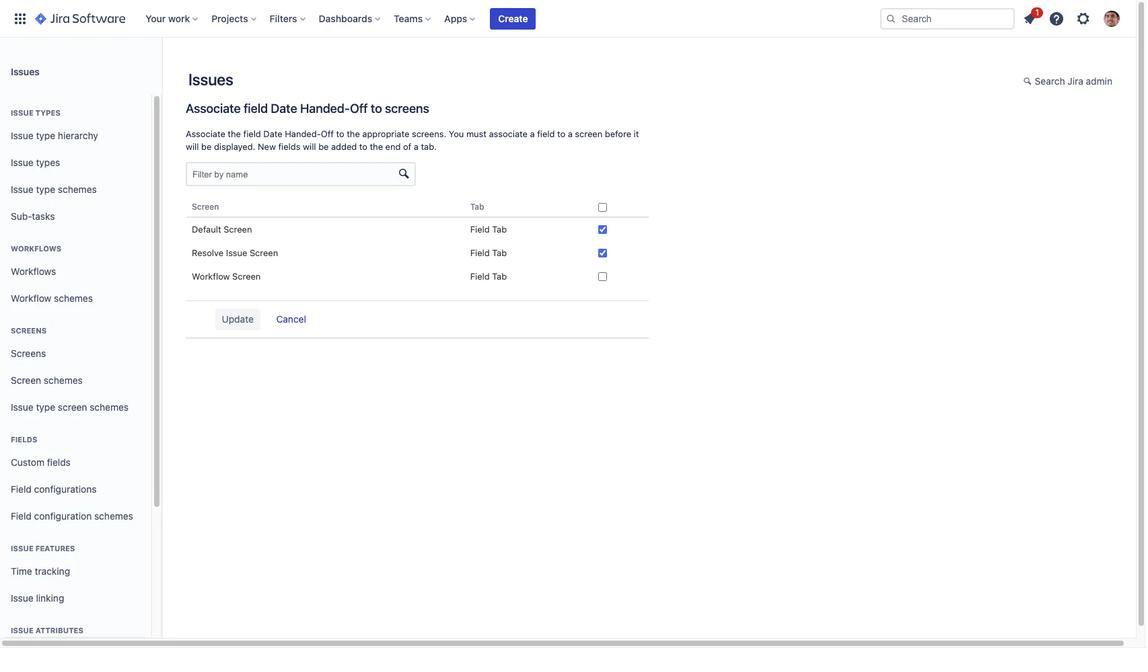 Task type: describe. For each thing, give the bounding box(es) containing it.
2 horizontal spatial the
[[370, 141, 383, 152]]

screens for screens group
[[11, 326, 47, 335]]

projects
[[212, 12, 248, 24]]

field tab for resolve issue screen
[[470, 248, 507, 259]]

screen inside group
[[58, 402, 87, 413]]

1 horizontal spatial issues
[[188, 70, 233, 89]]

time tracking link
[[5, 559, 146, 586]]

schemes inside "link"
[[44, 375, 83, 386]]

associate
[[489, 129, 528, 140]]

workflow screen
[[192, 272, 261, 282]]

screen schemes link
[[5, 368, 146, 394]]

work
[[168, 12, 190, 24]]

schemes down screen schemes "link" on the left of page
[[90, 402, 129, 413]]

issue for issue type schemes
[[11, 183, 33, 195]]

projects button
[[207, 8, 262, 29]]

date inside associate the field date handed-off to the appropriate screens.  you must associate a field to a screen before it will be displayed. new fields will be added to the end of a tab.
[[263, 129, 283, 140]]

issue features group
[[5, 530, 146, 617]]

issue types link
[[5, 149, 146, 176]]

workflows group
[[5, 230, 146, 316]]

workflow for workflow screen
[[192, 272, 230, 282]]

issue features
[[11, 545, 75, 553]]

tasks
[[32, 210, 55, 222]]

your profile and settings image
[[1104, 10, 1120, 27]]

primary element
[[8, 0, 880, 37]]

to right the associate on the top left of page
[[557, 129, 565, 140]]

issue for issue types
[[11, 108, 34, 117]]

settings image
[[1076, 10, 1092, 27]]

workflows for workflows "group"
[[11, 244, 61, 253]]

0 vertical spatial date
[[271, 101, 297, 116]]

dashboards
[[319, 12, 372, 24]]

workflows for workflows link
[[11, 266, 56, 277]]

end
[[385, 141, 401, 152]]

Search field
[[880, 8, 1015, 29]]

your work
[[146, 12, 190, 24]]

issue attributes
[[11, 627, 83, 635]]

issue linking link
[[5, 586, 146, 613]]

screens
[[385, 101, 429, 116]]

2 horizontal spatial a
[[568, 129, 573, 140]]

associate for associate the field date handed-off to the appropriate screens.  you must associate a field to a screen before it will be displayed. new fields will be added to the end of a tab.
[[186, 129, 225, 140]]

admin
[[1086, 75, 1113, 87]]

issue types
[[11, 108, 60, 117]]

workflow for workflow schemes
[[11, 293, 51, 304]]

1 horizontal spatial the
[[347, 129, 360, 140]]

field tab for default screen
[[470, 224, 507, 235]]

before
[[605, 129, 631, 140]]

cancel link
[[270, 310, 313, 331]]

types
[[36, 157, 60, 168]]

issue linking
[[11, 593, 64, 604]]

default screen
[[192, 224, 252, 235]]

small image
[[398, 169, 409, 179]]

screen schemes
[[11, 375, 83, 386]]

issue for issue types
[[11, 157, 33, 168]]

your work button
[[142, 8, 203, 29]]

types
[[36, 108, 60, 117]]

custom
[[11, 457, 44, 468]]

Filter by name text field
[[186, 162, 416, 187]]

attributes
[[36, 627, 83, 635]]

schemes inside issue types group
[[58, 183, 97, 195]]

screens.
[[412, 129, 446, 140]]

tab for resolve issue screen
[[492, 248, 507, 259]]

create button
[[490, 8, 536, 29]]

screens link
[[5, 341, 146, 368]]

screen up resolve issue screen
[[224, 224, 252, 235]]

resolve issue screen
[[192, 248, 278, 259]]

teams button
[[390, 8, 436, 29]]

sub-tasks
[[11, 210, 55, 222]]

fields
[[11, 435, 37, 444]]

screen up default
[[192, 202, 219, 212]]

field configuration schemes link
[[5, 503, 146, 530]]

sidebar navigation image
[[147, 54, 176, 81]]

small image
[[1024, 76, 1034, 87]]

it
[[634, 129, 639, 140]]

type for schemes
[[36, 183, 55, 195]]

configuration
[[34, 511, 92, 522]]

search jira admin link
[[1017, 71, 1119, 93]]

field configurations link
[[5, 477, 146, 503]]

1 be from the left
[[201, 141, 212, 152]]

screen up the workflow screen at the top
[[250, 248, 278, 259]]

screen down resolve issue screen
[[232, 272, 261, 282]]

linking
[[36, 593, 64, 604]]

custom fields
[[11, 457, 71, 468]]

cancel
[[276, 314, 306, 325]]

search jira admin
[[1035, 75, 1113, 87]]

displayed.
[[214, 141, 255, 152]]

tab.
[[421, 141, 437, 152]]

1 will from the left
[[186, 141, 199, 152]]

screens for screens "link"
[[11, 348, 46, 359]]

workflows link
[[5, 258, 146, 285]]

1 horizontal spatial a
[[530, 129, 535, 140]]



Task type: locate. For each thing, give the bounding box(es) containing it.
tracking
[[35, 566, 70, 577]]

field
[[470, 224, 490, 235], [470, 248, 490, 259], [470, 272, 490, 282], [11, 484, 32, 495], [11, 511, 32, 522]]

2 workflows from the top
[[11, 266, 56, 277]]

0 horizontal spatial be
[[201, 141, 212, 152]]

2 will from the left
[[303, 141, 316, 152]]

None submit
[[215, 309, 260, 331]]

schemes down "field configurations" link
[[94, 511, 133, 522]]

field configurations
[[11, 484, 97, 495]]

will up the filter by name text field
[[303, 141, 316, 152]]

1 vertical spatial off
[[321, 129, 334, 140]]

will left displayed.
[[186, 141, 199, 152]]

issue inside screens group
[[11, 402, 33, 413]]

2 type from the top
[[36, 183, 55, 195]]

0 horizontal spatial off
[[321, 129, 334, 140]]

0 horizontal spatial a
[[414, 141, 419, 152]]

the up 'added'
[[347, 129, 360, 140]]

2 associate from the top
[[186, 129, 225, 140]]

issue type hierarchy link
[[5, 123, 146, 149]]

1 vertical spatial type
[[36, 183, 55, 195]]

type for screen
[[36, 402, 55, 413]]

you
[[449, 129, 464, 140]]

screen
[[192, 202, 219, 212], [224, 224, 252, 235], [250, 248, 278, 259], [232, 272, 261, 282], [11, 375, 41, 386]]

handed-
[[300, 101, 350, 116], [285, 129, 321, 140]]

issue for issue linking
[[11, 593, 33, 604]]

help image
[[1049, 10, 1065, 27]]

off inside associate the field date handed-off to the appropriate screens.  you must associate a field to a screen before it will be displayed. new fields will be added to the end of a tab.
[[321, 129, 334, 140]]

0 horizontal spatial screen
[[58, 402, 87, 413]]

tab for workflow screen
[[492, 272, 507, 282]]

workflow schemes link
[[5, 285, 146, 312]]

1 field tab from the top
[[470, 224, 507, 235]]

1 horizontal spatial off
[[350, 101, 368, 116]]

configurations
[[34, 484, 97, 495]]

fields inside custom fields link
[[47, 457, 71, 468]]

associate field date handed-off to screens
[[186, 101, 429, 116]]

tab
[[470, 202, 484, 212], [492, 224, 507, 235], [492, 248, 507, 259], [492, 272, 507, 282]]

issue for issue features
[[11, 545, 34, 553]]

fields group
[[5, 421, 146, 534]]

0 vertical spatial screens
[[11, 326, 47, 335]]

handed- up 'added'
[[300, 101, 350, 116]]

field for workflow screen
[[470, 272, 490, 282]]

schemes inside workflows "group"
[[54, 293, 93, 304]]

type down the screen schemes on the bottom left of page
[[36, 402, 55, 413]]

date
[[271, 101, 297, 116], [263, 129, 283, 140]]

1 vertical spatial date
[[263, 129, 283, 140]]

type down types
[[36, 130, 55, 141]]

fields up field configurations
[[47, 457, 71, 468]]

appropriate
[[362, 129, 409, 140]]

workflow inside "group"
[[11, 293, 51, 304]]

handed- down associate field date handed-off to screens
[[285, 129, 321, 140]]

1 vertical spatial screens
[[11, 348, 46, 359]]

be
[[201, 141, 212, 152], [318, 141, 329, 152]]

a right of
[[414, 141, 419, 152]]

issue for issue attributes
[[11, 627, 34, 635]]

screens
[[11, 326, 47, 335], [11, 348, 46, 359]]

field for default screen
[[470, 224, 490, 235]]

2 screens from the top
[[11, 348, 46, 359]]

0 horizontal spatial the
[[228, 129, 241, 140]]

screen inside "link"
[[11, 375, 41, 386]]

the down appropriate
[[370, 141, 383, 152]]

apps button
[[440, 8, 481, 29]]

1
[[1035, 7, 1039, 17]]

schemes down issue types link
[[58, 183, 97, 195]]

2 vertical spatial type
[[36, 402, 55, 413]]

to up 'added'
[[336, 129, 344, 140]]

0 vertical spatial workflows
[[11, 244, 61, 253]]

issue type hierarchy
[[11, 130, 98, 141]]

sub-
[[11, 210, 32, 222]]

0 horizontal spatial issues
[[11, 66, 40, 77]]

sub-tasks link
[[5, 203, 146, 230]]

type up tasks
[[36, 183, 55, 195]]

handed- inside associate the field date handed-off to the appropriate screens.  you must associate a field to a screen before it will be displayed. new fields will be added to the end of a tab.
[[285, 129, 321, 140]]

None checkbox
[[598, 226, 607, 235], [598, 249, 607, 258], [598, 226, 607, 235], [598, 249, 607, 258]]

field configuration schemes
[[11, 511, 133, 522]]

will
[[186, 141, 199, 152], [303, 141, 316, 152]]

1 screens from the top
[[11, 326, 47, 335]]

banner containing your work
[[0, 0, 1136, 38]]

new
[[258, 141, 276, 152]]

workflow schemes
[[11, 293, 93, 304]]

issue type screen schemes link
[[5, 394, 146, 421]]

a left before
[[568, 129, 573, 140]]

field
[[244, 101, 268, 116], [243, 129, 261, 140], [537, 129, 555, 140]]

schemes inside fields group
[[94, 511, 133, 522]]

to right 'added'
[[359, 141, 367, 152]]

2 be from the left
[[318, 141, 329, 152]]

screen inside associate the field date handed-off to the appropriate screens.  you must associate a field to a screen before it will be displayed. new fields will be added to the end of a tab.
[[575, 129, 603, 140]]

notifications image
[[1022, 10, 1038, 27]]

associate for associate field date handed-off to screens
[[186, 101, 241, 116]]

resolve
[[192, 248, 224, 259]]

apps
[[444, 12, 467, 24]]

to up appropriate
[[371, 101, 382, 116]]

time tracking
[[11, 566, 70, 577]]

0 horizontal spatial will
[[186, 141, 199, 152]]

issue for issue type screen schemes
[[11, 402, 33, 413]]

workflows up workflow schemes
[[11, 266, 56, 277]]

0 vertical spatial workflow
[[192, 272, 230, 282]]

screen down screen schemes "link" on the left of page
[[58, 402, 87, 413]]

screens group
[[5, 312, 146, 425]]

the
[[228, 129, 241, 140], [347, 129, 360, 140], [370, 141, 383, 152]]

issue types group
[[5, 94, 146, 234]]

must
[[466, 129, 487, 140]]

banner
[[0, 0, 1136, 38]]

issues right sidebar navigation image
[[188, 70, 233, 89]]

a
[[530, 129, 535, 140], [568, 129, 573, 140], [414, 141, 419, 152]]

3 field tab from the top
[[470, 272, 507, 282]]

off up appropriate
[[350, 101, 368, 116]]

default
[[192, 224, 221, 235]]

jira
[[1068, 75, 1084, 87]]

1 type from the top
[[36, 130, 55, 141]]

issue
[[11, 108, 34, 117], [11, 130, 33, 141], [11, 157, 33, 168], [11, 183, 33, 195], [226, 248, 247, 259], [11, 402, 33, 413], [11, 545, 34, 553], [11, 593, 33, 604], [11, 627, 34, 635]]

a right the associate on the top left of page
[[530, 129, 535, 140]]

associate
[[186, 101, 241, 116], [186, 129, 225, 140]]

2 vertical spatial field tab
[[470, 272, 507, 282]]

screens down workflow schemes
[[11, 326, 47, 335]]

field inside field configuration schemes link
[[11, 511, 32, 522]]

search
[[1035, 75, 1065, 87]]

issue inside "link"
[[11, 593, 33, 604]]

1 vertical spatial fields
[[47, 457, 71, 468]]

0 horizontal spatial fields
[[47, 457, 71, 468]]

your
[[146, 12, 166, 24]]

added
[[331, 141, 357, 152]]

fields inside associate the field date handed-off to the appropriate screens.  you must associate a field to a screen before it will be displayed. new fields will be added to the end of a tab.
[[278, 141, 301, 152]]

0 vertical spatial handed-
[[300, 101, 350, 116]]

fields
[[278, 141, 301, 152], [47, 457, 71, 468]]

0 vertical spatial off
[[350, 101, 368, 116]]

search image
[[886, 13, 897, 24]]

1 horizontal spatial fields
[[278, 141, 301, 152]]

be left 'added'
[[318, 141, 329, 152]]

off
[[350, 101, 368, 116], [321, 129, 334, 140]]

be left displayed.
[[201, 141, 212, 152]]

issue type screen schemes
[[11, 402, 129, 413]]

filters button
[[266, 8, 311, 29]]

dashboards button
[[315, 8, 386, 29]]

type for hierarchy
[[36, 130, 55, 141]]

1 vertical spatial workflows
[[11, 266, 56, 277]]

None checkbox
[[598, 273, 607, 282]]

2 field tab from the top
[[470, 248, 507, 259]]

appswitcher icon image
[[12, 10, 28, 27]]

issues
[[11, 66, 40, 77], [188, 70, 233, 89]]

1 associate from the top
[[186, 101, 241, 116]]

0 vertical spatial type
[[36, 130, 55, 141]]

issue types
[[11, 157, 60, 168]]

1 vertical spatial field tab
[[470, 248, 507, 259]]

0 vertical spatial associate
[[186, 101, 241, 116]]

off up 'added'
[[321, 129, 334, 140]]

associate the field date handed-off to the appropriate screens.  you must associate a field to a screen before it will be displayed. new fields will be added to the end of a tab.
[[186, 129, 639, 152]]

create
[[498, 12, 528, 24]]

issues up issue types
[[11, 66, 40, 77]]

1 horizontal spatial workflow
[[192, 272, 230, 282]]

workflows
[[11, 244, 61, 253], [11, 266, 56, 277]]

1 horizontal spatial screen
[[575, 129, 603, 140]]

schemes up "issue type screen schemes" in the bottom left of the page
[[44, 375, 83, 386]]

hierarchy
[[58, 130, 98, 141]]

screen up "issue type screen schemes" in the bottom left of the page
[[11, 375, 41, 386]]

1 vertical spatial screen
[[58, 402, 87, 413]]

1 vertical spatial associate
[[186, 129, 225, 140]]

0 vertical spatial screen
[[575, 129, 603, 140]]

custom fields link
[[5, 450, 146, 477]]

screens inside "link"
[[11, 348, 46, 359]]

3 type from the top
[[36, 402, 55, 413]]

jira software image
[[35, 10, 125, 27], [35, 10, 125, 27]]

issue type schemes
[[11, 183, 97, 195]]

the up displayed.
[[228, 129, 241, 140]]

field tab for workflow screen
[[470, 272, 507, 282]]

workflow down workflows link
[[11, 293, 51, 304]]

1 vertical spatial handed-
[[285, 129, 321, 140]]

workflow down resolve at the left
[[192, 272, 230, 282]]

1 horizontal spatial be
[[318, 141, 329, 152]]

workflows down sub-tasks at the left top of the page
[[11, 244, 61, 253]]

teams
[[394, 12, 423, 24]]

field inside "field configurations" link
[[11, 484, 32, 495]]

1 vertical spatial workflow
[[11, 293, 51, 304]]

issue for issue type hierarchy
[[11, 130, 33, 141]]

1 workflows from the top
[[11, 244, 61, 253]]

type inside screens group
[[36, 402, 55, 413]]

screen left before
[[575, 129, 603, 140]]

time
[[11, 566, 32, 577]]

filters
[[270, 12, 297, 24]]

associate inside associate the field date handed-off to the appropriate screens.  you must associate a field to a screen before it will be displayed. new fields will be added to the end of a tab.
[[186, 129, 225, 140]]

1 horizontal spatial will
[[303, 141, 316, 152]]

of
[[403, 141, 411, 152]]

schemes down workflows link
[[54, 293, 93, 304]]

tab for default screen
[[492, 224, 507, 235]]

Select all checkbox
[[598, 204, 607, 212]]

0 vertical spatial fields
[[278, 141, 301, 152]]

screen
[[575, 129, 603, 140], [58, 402, 87, 413]]

fields right new on the top left of the page
[[278, 141, 301, 152]]

field for resolve issue screen
[[470, 248, 490, 259]]

field tab
[[470, 224, 507, 235], [470, 248, 507, 259], [470, 272, 507, 282]]

0 horizontal spatial workflow
[[11, 293, 51, 304]]

screens up the screen schemes on the bottom left of page
[[11, 348, 46, 359]]

0 vertical spatial field tab
[[470, 224, 507, 235]]

features
[[36, 545, 75, 553]]

issue type schemes link
[[5, 176, 146, 203]]



Task type: vqa. For each thing, say whether or not it's contained in the screenshot.
topmost *
no



